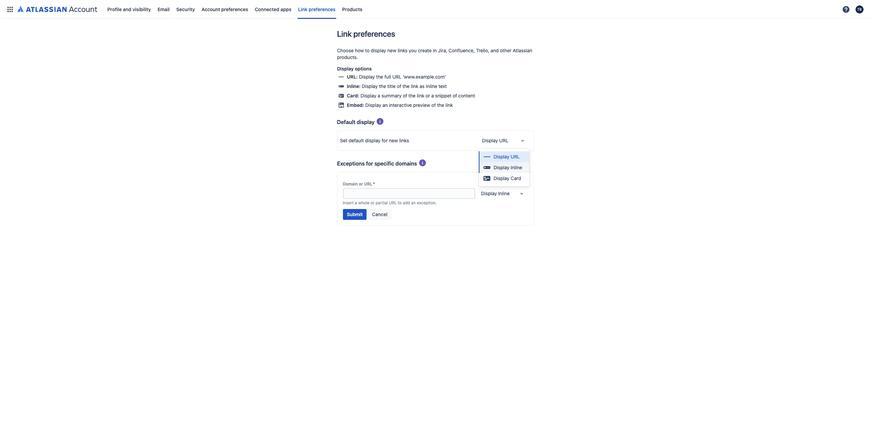 Task type: vqa. For each thing, say whether or not it's contained in the screenshot.


Task type: describe. For each thing, give the bounding box(es) containing it.
url left open icon
[[500, 138, 509, 143]]

in
[[433, 48, 437, 53]]

connected
[[255, 6, 280, 12]]

url right partial
[[389, 201, 397, 206]]

preview
[[414, 102, 431, 108]]

preferences for account preferences link
[[222, 6, 248, 12]]

preferences for link preferences link
[[309, 6, 336, 12]]

*
[[373, 182, 375, 187]]

default
[[349, 138, 364, 143]]

confluence,
[[449, 48, 475, 53]]

products link
[[340, 4, 365, 15]]

whole
[[359, 201, 370, 206]]

account
[[202, 6, 220, 12]]

url left *
[[364, 182, 373, 187]]

products
[[343, 6, 363, 12]]

connected apps
[[255, 6, 292, 12]]

profile
[[107, 6, 122, 12]]

apps
[[281, 6, 292, 12]]

submit button
[[343, 209, 367, 220]]

new for display
[[388, 48, 397, 53]]

'www.example.com'
[[403, 74, 446, 80]]

1 vertical spatial inline
[[499, 191, 510, 196]]

1 vertical spatial display
[[357, 119, 375, 125]]

display inside choose how to display new links you create in jira, confluence, trello, and other atlassian products.
[[371, 48, 387, 53]]

banner containing profile and visibility
[[0, 0, 872, 19]]

1 horizontal spatial for
[[382, 138, 388, 143]]

0 vertical spatial display inline
[[494, 165, 523, 170]]

security link
[[174, 4, 197, 15]]

link for as
[[411, 83, 419, 89]]

open image
[[518, 190, 526, 198]]

info inline message image for default display
[[376, 117, 384, 126]]

cancel
[[372, 212, 388, 217]]

the down snippet
[[438, 102, 445, 108]]

of up interactive
[[403, 93, 408, 99]]

url down open icon
[[511, 154, 520, 160]]

display options
[[337, 66, 372, 72]]

as
[[420, 83, 425, 89]]

summary
[[382, 93, 402, 99]]

of right title
[[397, 83, 402, 89]]

1 horizontal spatial to
[[398, 201, 402, 206]]

2 vertical spatial link
[[446, 102, 453, 108]]

link for or
[[417, 93, 425, 99]]

account image
[[856, 5, 864, 13]]

inline:
[[347, 83, 361, 89]]

cancel button
[[368, 209, 392, 220]]

inline: display the title of the link as inline text
[[347, 83, 447, 89]]

choose how to display new links you create in jira, confluence, trello, and other atlassian products.
[[337, 48, 533, 60]]

submit
[[347, 212, 363, 217]]

default display
[[337, 119, 375, 125]]

embed:
[[347, 102, 364, 108]]

info inline message image for exceptions for specific domains
[[419, 159, 427, 167]]

specific
[[375, 161, 395, 167]]

snippet
[[436, 93, 452, 99]]

card
[[511, 176, 522, 181]]

content
[[459, 93, 475, 99]]

default
[[337, 119, 356, 125]]

open image
[[519, 137, 527, 145]]

to inside choose how to display new links you create in jira, confluence, trello, and other atlassian products.
[[366, 48, 370, 53]]

1 horizontal spatial an
[[412, 201, 416, 206]]

card:
[[347, 93, 360, 99]]

switch to... image
[[6, 5, 14, 13]]

0 vertical spatial or
[[426, 93, 430, 99]]

account preferences link
[[200, 4, 250, 15]]

the up card: display a summary of the link or a snippet of content
[[403, 83, 410, 89]]

profile and visibility
[[107, 6, 151, 12]]

manage profile menu element
[[4, 0, 841, 19]]

email link
[[156, 4, 172, 15]]

profile and visibility link
[[105, 4, 153, 15]]



Task type: locate. For each thing, give the bounding box(es) containing it.
exception.
[[417, 201, 437, 206]]

of right 'preview'
[[432, 102, 436, 108]]

a down inline
[[432, 93, 434, 99]]

and inside manage profile menu element
[[123, 6, 131, 12]]

of
[[397, 83, 402, 89], [403, 93, 408, 99], [453, 93, 457, 99], [432, 102, 436, 108]]

preferences right account
[[222, 6, 248, 12]]

links left you
[[398, 48, 408, 53]]

1 vertical spatial display url
[[494, 154, 520, 160]]

1 horizontal spatial inline
[[511, 165, 523, 170]]

trello,
[[477, 48, 490, 53]]

0 vertical spatial links
[[398, 48, 408, 53]]

None field
[[344, 189, 475, 198]]

2 vertical spatial display
[[365, 138, 381, 143]]

display
[[337, 66, 354, 72], [359, 74, 375, 80], [362, 83, 378, 89], [361, 93, 377, 99], [366, 102, 382, 108], [483, 138, 498, 143], [494, 154, 510, 160], [494, 165, 510, 170], [494, 176, 510, 181], [482, 191, 497, 196]]

0 horizontal spatial inline
[[499, 191, 510, 196]]

a
[[378, 93, 381, 99], [432, 93, 434, 99], [355, 201, 357, 206]]

links inside choose how to display new links you create in jira, confluence, trello, and other atlassian products.
[[398, 48, 408, 53]]

inline
[[511, 165, 523, 170], [499, 191, 510, 196]]

0 vertical spatial new
[[388, 48, 397, 53]]

connected apps link
[[253, 4, 294, 15]]

embed: display an interactive preview of the link
[[347, 102, 453, 108]]

info inline message image up set default display for new links
[[376, 117, 384, 126]]

links up "domains" at left
[[400, 138, 409, 143]]

the up 'preview'
[[409, 93, 416, 99]]

other
[[500, 48, 512, 53]]

partial
[[376, 201, 388, 206]]

link up choose
[[337, 29, 352, 38]]

new for for
[[389, 138, 398, 143]]

an
[[383, 102, 388, 108], [412, 201, 416, 206]]

display inline
[[494, 165, 523, 170], [482, 191, 510, 196]]

inline up card
[[511, 165, 523, 170]]

2 horizontal spatial preferences
[[354, 29, 396, 38]]

0 horizontal spatial to
[[366, 48, 370, 53]]

card: display a summary of the link or a snippet of content
[[347, 93, 475, 99]]

or right the "whole"
[[371, 201, 375, 206]]

for up specific
[[382, 138, 388, 143]]

display card
[[494, 176, 522, 181]]

new left you
[[388, 48, 397, 53]]

0 horizontal spatial a
[[355, 201, 357, 206]]

0 vertical spatial display
[[371, 48, 387, 53]]

link left as
[[411, 83, 419, 89]]

or
[[426, 93, 430, 99], [359, 182, 363, 187], [371, 201, 375, 206]]

0 vertical spatial for
[[382, 138, 388, 143]]

1 horizontal spatial preferences
[[309, 6, 336, 12]]

and
[[123, 6, 131, 12], [491, 48, 499, 53]]

1 vertical spatial link
[[417, 93, 425, 99]]

domains
[[396, 161, 417, 167]]

1 vertical spatial for
[[366, 161, 374, 167]]

0 vertical spatial link preferences
[[298, 6, 336, 12]]

how
[[355, 48, 364, 53]]

info inline message image right "domains" at left
[[419, 159, 427, 167]]

to
[[366, 48, 370, 53], [398, 201, 402, 206]]

0 vertical spatial display url
[[483, 138, 509, 143]]

link
[[411, 83, 419, 89], [417, 93, 425, 99], [446, 102, 453, 108]]

exceptions for specific domains
[[337, 161, 417, 167]]

display url up display card
[[494, 154, 520, 160]]

1 vertical spatial info inline message image
[[419, 159, 427, 167]]

display url left open icon
[[483, 138, 509, 143]]

2 horizontal spatial a
[[432, 93, 434, 99]]

options
[[355, 66, 372, 72]]

link preferences right apps
[[298, 6, 336, 12]]

links for display
[[398, 48, 408, 53]]

and left the other
[[491, 48, 499, 53]]

info inline message image
[[376, 117, 384, 126], [419, 159, 427, 167]]

1 horizontal spatial or
[[371, 201, 375, 206]]

0 vertical spatial to
[[366, 48, 370, 53]]

preferences
[[222, 6, 248, 12], [309, 6, 336, 12], [354, 29, 396, 38]]

and right profile
[[123, 6, 131, 12]]

new
[[388, 48, 397, 53], [389, 138, 398, 143]]

link preferences up how
[[337, 29, 396, 38]]

display
[[371, 48, 387, 53], [357, 119, 375, 125], [365, 138, 381, 143]]

email
[[158, 6, 170, 12]]

1 vertical spatial link preferences
[[337, 29, 396, 38]]

interactive
[[389, 102, 412, 108]]

0 horizontal spatial for
[[366, 161, 374, 167]]

1 vertical spatial and
[[491, 48, 499, 53]]

account preferences
[[202, 6, 248, 12]]

url:
[[347, 74, 358, 80]]

set default display for new links
[[340, 138, 409, 143]]

you
[[409, 48, 417, 53]]

for left specific
[[366, 161, 374, 167]]

1 horizontal spatial link preferences
[[337, 29, 396, 38]]

links
[[398, 48, 408, 53], [400, 138, 409, 143]]

1 horizontal spatial and
[[491, 48, 499, 53]]

link preferences
[[298, 6, 336, 12], [337, 29, 396, 38]]

add
[[403, 201, 410, 206]]

0 vertical spatial inline
[[511, 165, 523, 170]]

an down summary
[[383, 102, 388, 108]]

None text field
[[482, 190, 483, 197]]

1 vertical spatial an
[[412, 201, 416, 206]]

text
[[439, 83, 447, 89]]

security
[[176, 6, 195, 12]]

to right how
[[366, 48, 370, 53]]

display inline down display card
[[482, 191, 510, 196]]

0 horizontal spatial preferences
[[222, 6, 248, 12]]

0 horizontal spatial an
[[383, 102, 388, 108]]

set
[[340, 138, 348, 143]]

1 vertical spatial to
[[398, 201, 402, 206]]

0 horizontal spatial and
[[123, 6, 131, 12]]

inline
[[426, 83, 438, 89]]

link down snippet
[[446, 102, 453, 108]]

1 vertical spatial link
[[337, 29, 352, 38]]

and inside choose how to display new links you create in jira, confluence, trello, and other atlassian products.
[[491, 48, 499, 53]]

1 horizontal spatial a
[[378, 93, 381, 99]]

domain
[[343, 182, 358, 187]]

the
[[376, 74, 384, 80], [379, 83, 386, 89], [403, 83, 410, 89], [409, 93, 416, 99], [438, 102, 445, 108]]

link preferences inside manage profile menu element
[[298, 6, 336, 12]]

1 horizontal spatial link
[[337, 29, 352, 38]]

0 vertical spatial link
[[298, 6, 308, 12]]

0 vertical spatial link
[[411, 83, 419, 89]]

preferences up how
[[354, 29, 396, 38]]

0 horizontal spatial link preferences
[[298, 6, 336, 12]]

atlassian
[[513, 48, 533, 53]]

url right full
[[393, 74, 402, 80]]

jira,
[[438, 48, 448, 53]]

1 vertical spatial links
[[400, 138, 409, 143]]

0 vertical spatial an
[[383, 102, 388, 108]]

the left full
[[376, 74, 384, 80]]

create
[[418, 48, 432, 53]]

the left title
[[379, 83, 386, 89]]

display url
[[483, 138, 509, 143], [494, 154, 520, 160]]

link preferences link
[[296, 4, 338, 15]]

1 horizontal spatial info inline message image
[[419, 159, 427, 167]]

link right apps
[[298, 6, 308, 12]]

link
[[298, 6, 308, 12], [337, 29, 352, 38]]

a right the insert at the top of the page
[[355, 201, 357, 206]]

None text field
[[483, 137, 484, 144]]

2 horizontal spatial or
[[426, 93, 430, 99]]

0 horizontal spatial link
[[298, 6, 308, 12]]

preferences left products
[[309, 6, 336, 12]]

1 vertical spatial new
[[389, 138, 398, 143]]

links for for
[[400, 138, 409, 143]]

visibility
[[133, 6, 151, 12]]

2 vertical spatial or
[[371, 201, 375, 206]]

or down inline
[[426, 93, 430, 99]]

inline down display card
[[499, 191, 510, 196]]

link up 'preview'
[[417, 93, 425, 99]]

of right snippet
[[453, 93, 457, 99]]

an right add
[[412, 201, 416, 206]]

or right domain
[[359, 182, 363, 187]]

insert
[[343, 201, 354, 206]]

0 horizontal spatial or
[[359, 182, 363, 187]]

domain or url *
[[343, 182, 375, 187]]

0 horizontal spatial info inline message image
[[376, 117, 384, 126]]

banner
[[0, 0, 872, 19]]

choose
[[337, 48, 354, 53]]

for
[[382, 138, 388, 143], [366, 161, 374, 167]]

1 vertical spatial display inline
[[482, 191, 510, 196]]

products.
[[337, 54, 358, 60]]

a left summary
[[378, 93, 381, 99]]

url: display the full url 'www.example.com'
[[347, 74, 446, 80]]

display inline up display card
[[494, 165, 523, 170]]

url
[[393, 74, 402, 80], [500, 138, 509, 143], [511, 154, 520, 160], [364, 182, 373, 187], [389, 201, 397, 206]]

exceptions
[[337, 161, 365, 167]]

new up specific
[[389, 138, 398, 143]]

0 vertical spatial info inline message image
[[376, 117, 384, 126]]

help image
[[843, 5, 851, 13]]

insert a whole or partial url to add an exception.
[[343, 201, 437, 206]]

link inside manage profile menu element
[[298, 6, 308, 12]]

0 vertical spatial and
[[123, 6, 131, 12]]

to left add
[[398, 201, 402, 206]]

title
[[388, 83, 396, 89]]

1 vertical spatial or
[[359, 182, 363, 187]]

full
[[385, 74, 391, 80]]

new inside choose how to display new links you create in jira, confluence, trello, and other atlassian products.
[[388, 48, 397, 53]]



